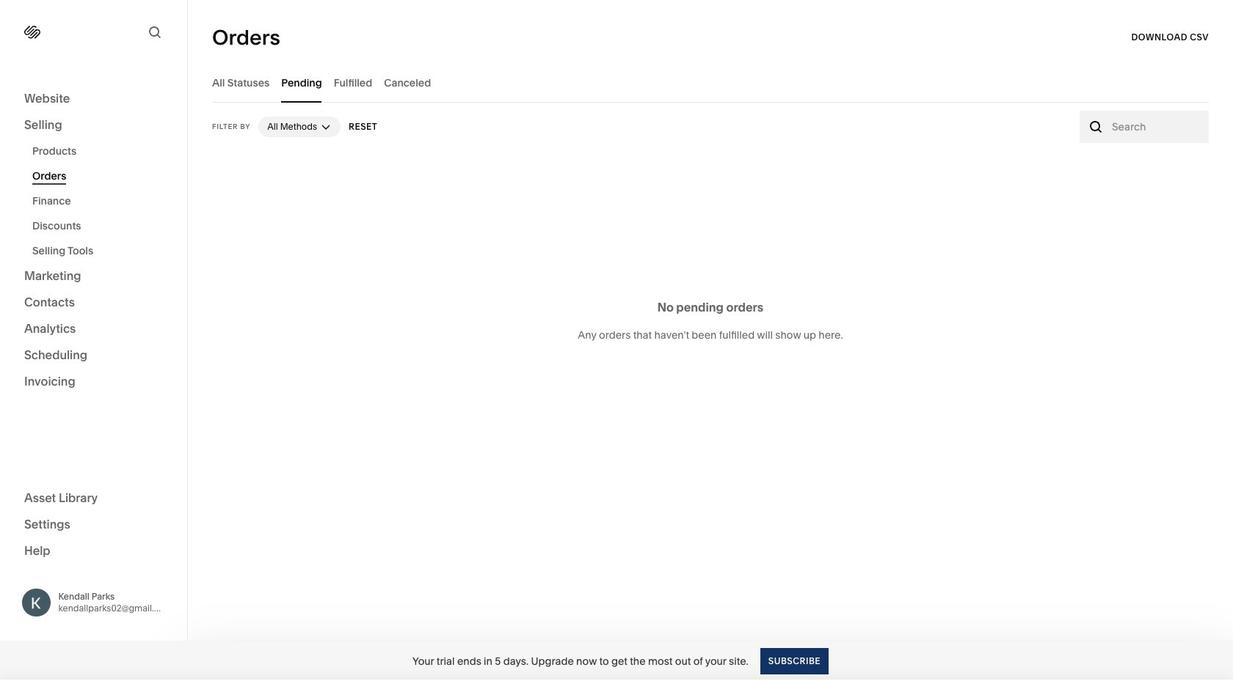 Task type: locate. For each thing, give the bounding box(es) containing it.
tab list
[[212, 62, 1209, 103]]

chevron down image
[[320, 121, 332, 133]]

1 vertical spatial search image
[[1088, 119, 1104, 135]]

0 horizontal spatial search image
[[147, 24, 163, 40]]

search image
[[147, 24, 163, 40], [1088, 119, 1104, 135]]

chevron large right image
[[1201, 654, 1217, 670]]

logo squarespace image
[[24, 24, 40, 40]]

1 horizontal spatial search image
[[1088, 119, 1104, 135]]



Task type: describe. For each thing, give the bounding box(es) containing it.
0 vertical spatial search image
[[147, 24, 163, 40]]

Search field
[[1112, 111, 1201, 143]]

chevron large left image
[[1130, 654, 1146, 670]]



Task type: vqa. For each thing, say whether or not it's contained in the screenshot.
'chevron large left' icon at right bottom
yes



